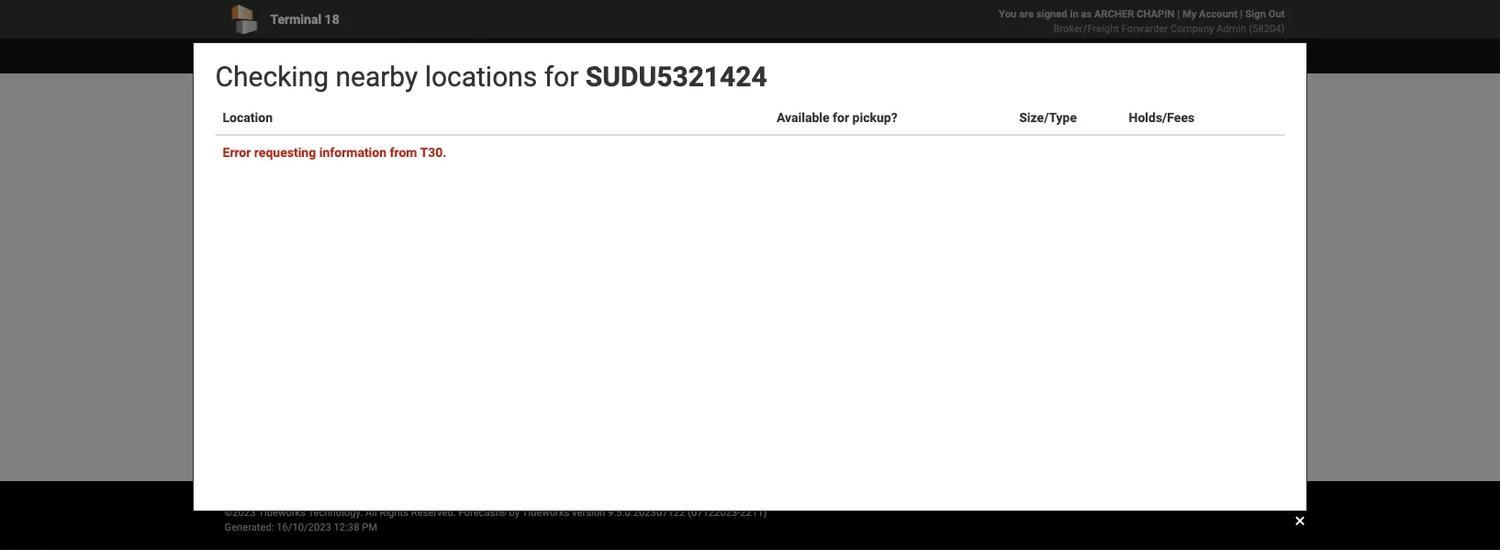 Task type: vqa. For each thing, say whether or not it's contained in the screenshot.
Out
yes



Task type: locate. For each thing, give the bounding box(es) containing it.
| left sign
[[1240, 8, 1243, 20]]

sign out link
[[1246, 8, 1285, 20]]

2211)
[[740, 506, 767, 518]]

availability
[[215, 90, 347, 123]]

|
[[1177, 8, 1180, 20], [1240, 8, 1243, 20]]

home
[[230, 50, 258, 62]]

by left bill
[[634, 133, 647, 148]]

import link
[[349, 39, 409, 73]]

up
[[417, 133, 431, 148]]

availability
[[246, 133, 306, 148]]

by left 'tideworks'
[[509, 506, 520, 518]]

1 horizontal spatial by
[[509, 506, 520, 518]]

entering
[[367, 133, 414, 148]]

you
[[999, 8, 1017, 20]]

0 horizontal spatial |
[[1177, 8, 1180, 20]]

2 horizontal spatial by
[[634, 133, 647, 148]]

12:38
[[334, 521, 359, 533]]

terminal 18 link
[[215, 0, 645, 39]]

signed
[[1037, 8, 1068, 20]]

broker/freight
[[1054, 22, 1119, 34]]

terminal
[[270, 11, 321, 27]]

Number text field
[[341, 210, 543, 298]]

in
[[1070, 8, 1079, 20]]

you are signed in as archer chapin | my account | sign out broker/freight forwarder company admin (58204)
[[999, 8, 1285, 34]]

| left my
[[1177, 8, 1180, 20]]

18
[[325, 11, 339, 27]]

(07122023-
[[688, 506, 740, 518]]

1 horizontal spatial |
[[1240, 8, 1243, 20]]

my
[[1183, 8, 1197, 20]]

forecast®
[[459, 506, 507, 518]]

©2023 tideworks technology. all rights reserved. forecast® by tideworks version 9.5.0.202307122 (07122023-2211) generated: 16/10/2023 12:38 pm
[[225, 506, 767, 533]]

container
[[467, 133, 521, 148]]

numbers
[[524, 133, 574, 148]]

rights
[[380, 506, 409, 518]]

2 | from the left
[[1240, 8, 1243, 20]]

version
[[572, 506, 605, 518]]

by right details in the top left of the page
[[351, 133, 364, 148]]

out
[[1269, 8, 1285, 20]]

my account link
[[1183, 8, 1238, 20]]

by
[[351, 133, 364, 148], [634, 133, 647, 148], [509, 506, 520, 518]]

archer
[[1095, 8, 1134, 20]]

of
[[670, 133, 682, 148]]



Task type: describe. For each thing, give the bounding box(es) containing it.
admin
[[1217, 22, 1247, 34]]

(58204)
[[1249, 22, 1285, 34]]

chapin
[[1137, 8, 1175, 20]]

50
[[449, 133, 464, 148]]

home link
[[215, 39, 271, 73]]

0 horizontal spatial by
[[351, 133, 364, 148]]

forwarder
[[1122, 22, 1168, 34]]

are
[[1019, 8, 1034, 20]]

by inside ©2023 tideworks technology. all rights reserved. forecast® by tideworks version 9.5.0.202307122 (07122023-2211) generated: 16/10/2023 12:38 pm
[[509, 506, 520, 518]]

1 | from the left
[[1177, 8, 1180, 20]]

view availability details by entering up to 50 container numbers or search by bill of lading.
[[215, 133, 723, 148]]

technology.
[[308, 506, 363, 518]]

terminal 18
[[270, 11, 339, 27]]

bill
[[650, 133, 667, 148]]

sign
[[1246, 8, 1266, 20]]

9.5.0.202307122
[[608, 506, 685, 518]]

tideworks
[[522, 506, 570, 518]]

generated:
[[225, 521, 274, 533]]

reserved.
[[411, 506, 456, 518]]

import
[[364, 50, 395, 62]]

as
[[1081, 8, 1092, 20]]

lading.
[[685, 133, 723, 148]]

view
[[215, 133, 243, 148]]

details
[[310, 133, 348, 148]]

account
[[1199, 8, 1238, 20]]

16/10/2023
[[277, 521, 331, 533]]

to
[[435, 133, 446, 148]]

©2023 tideworks
[[225, 506, 306, 518]]

search
[[592, 133, 631, 148]]

or
[[577, 133, 589, 148]]

pm
[[362, 521, 377, 533]]

company
[[1171, 22, 1214, 34]]

all
[[365, 506, 377, 518]]



